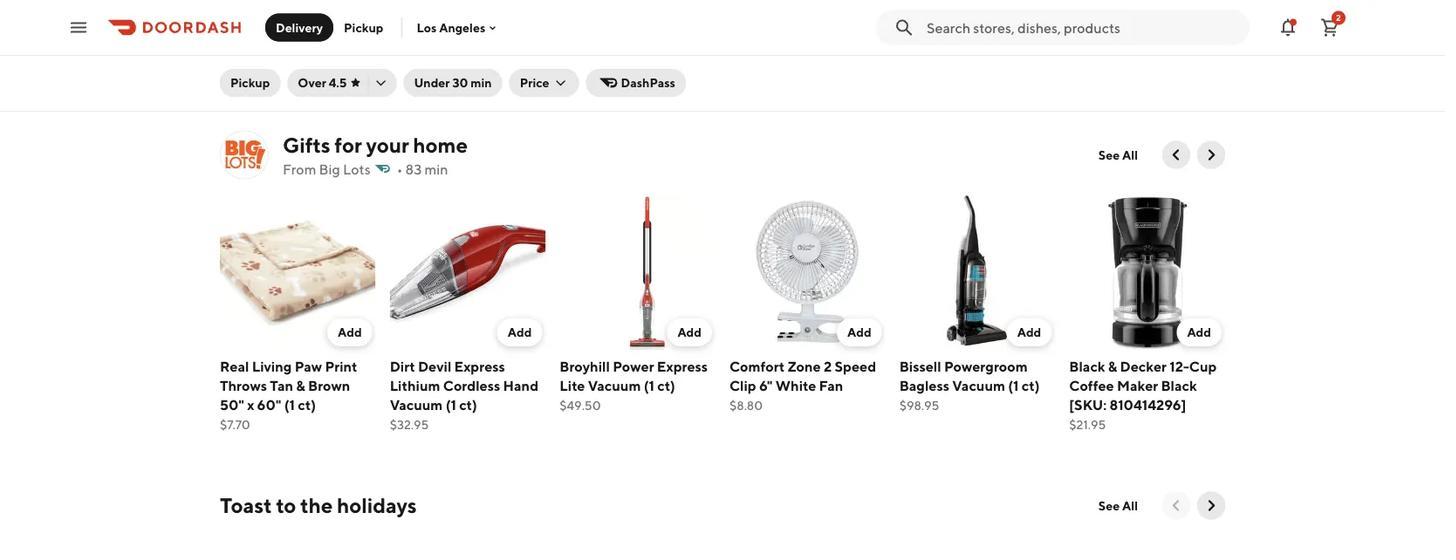 Task type: locate. For each thing, give the bounding box(es) containing it.
add up powergroom
[[1017, 325, 1042, 339]]

• left 83
[[397, 161, 403, 177]]

1 horizontal spatial pickup
[[344, 20, 384, 34]]

power
[[613, 358, 654, 374]]

over 4.5 button
[[287, 69, 397, 97]]

• left '25'
[[253, 64, 258, 78]]

add for real living paw print throws tan & brown 50" x 60" (1 ct)
[[338, 325, 362, 339]]

1 express from the left
[[454, 358, 505, 374]]

add for broyhill power express lite vacuum (1 ct)
[[678, 325, 702, 339]]

over
[[735, 64, 759, 78]]

0 vertical spatial &
[[1108, 358, 1117, 374]]

0 vertical spatial see all
[[1099, 148, 1138, 162]]

pickup button down healthy
[[220, 69, 280, 97]]

1 click to add this store to your saved list image from the left
[[858, 42, 879, 63]]

1 next button of carousel image from the top
[[1203, 146, 1220, 164]]

pickup up over 4.5 button
[[344, 20, 384, 34]]

0 vertical spatial 2
[[1336, 13, 1341, 23]]

see for second see all link from the bottom of the page
[[1099, 148, 1120, 162]]

add up broyhill power express lite vacuum (1 ct) $49.50
[[678, 325, 702, 339]]

1 horizontal spatial 2
[[1336, 13, 1341, 23]]

delivery right $0.99
[[344, 64, 388, 78]]

2 add from the left
[[508, 325, 532, 339]]

1 horizontal spatial click to add this store to your saved list image
[[1197, 42, 1218, 63]]

black & decker 12-cup coffee maker black [sku: 810414296] image
[[1069, 193, 1225, 349]]

hand
[[503, 377, 539, 393]]

1 vertical spatial &
[[296, 377, 305, 393]]

1 items, open order cart image
[[1320, 17, 1341, 38]]

(1 down cordless
[[446, 396, 456, 413]]

(1 down power
[[644, 377, 655, 393]]

dashpass button
[[586, 69, 686, 97]]

1 fee from the left
[[391, 64, 409, 78]]

2 up fan
[[824, 358, 832, 374]]

0 vertical spatial previous button of carousel image
[[1168, 146, 1185, 164]]

fee for just food for dogs
[[714, 64, 732, 78]]

1 horizontal spatial delivery
[[668, 64, 712, 78]]

vacuum down lithium
[[390, 396, 443, 413]]

vacuum
[[588, 377, 641, 393], [952, 377, 1005, 393], [390, 396, 443, 413]]

click to add this store to your saved list image
[[518, 42, 539, 63]]

& right tan
[[296, 377, 305, 393]]

ct)
[[657, 377, 676, 393], [1022, 377, 1040, 393], [298, 396, 316, 413], [459, 396, 477, 413]]

mi right the 0.4 on the left top of the page
[[581, 64, 595, 78]]

5 add from the left
[[1017, 325, 1042, 339]]

(1 down powergroom
[[1008, 377, 1019, 393]]

express right power
[[657, 358, 708, 374]]

ct) left clip
[[657, 377, 676, 393]]

see all
[[1099, 148, 1138, 162], [1099, 499, 1138, 513]]

1 vertical spatial pickup button
[[220, 69, 280, 97]]

vacuum inside bissell powergroom bagless vacuum (1 ct) $98.95
[[952, 377, 1005, 393]]

2
[[1336, 13, 1341, 23], [824, 358, 832, 374]]

1 horizontal spatial express
[[657, 358, 708, 374]]

0.4 mi • 21 min • $​0 delivery fee over $15
[[560, 64, 781, 78]]

2 see from the top
[[1099, 499, 1120, 513]]

• left the "21"
[[597, 64, 602, 78]]

(1 inside dirt devil express lithium cordless hand vacuum (1 ct) $32.95
[[446, 396, 456, 413]]

x
[[247, 396, 254, 413]]

•
[[253, 64, 258, 78], [301, 64, 306, 78], [597, 64, 602, 78], [642, 64, 647, 78], [397, 161, 403, 177]]

1 horizontal spatial vacuum
[[588, 377, 641, 393]]

real living paw print throws tan & brown 50" x 60" (1 ct) image
[[220, 193, 376, 349]]

cup
[[1189, 358, 1217, 374]]

0 horizontal spatial 2
[[824, 358, 832, 374]]

1 vertical spatial previous button of carousel image
[[1168, 497, 1185, 515]]

2 delivery from the left
[[668, 64, 712, 78]]

your
[[366, 133, 409, 158]]

0 horizontal spatial &
[[296, 377, 305, 393]]

add
[[338, 325, 362, 339], [508, 325, 532, 339], [678, 325, 702, 339], [848, 325, 872, 339], [1017, 325, 1042, 339], [1187, 325, 1211, 339]]

0 vertical spatial see
[[1099, 148, 1120, 162]]

add up hand
[[508, 325, 532, 339]]

6 add from the left
[[1187, 325, 1211, 339]]

express for hand
[[454, 358, 505, 374]]

open menu image
[[68, 17, 89, 38]]

1 horizontal spatial pickup button
[[333, 14, 394, 41]]

4 add from the left
[[848, 325, 872, 339]]

1 vertical spatial see all
[[1099, 499, 1138, 513]]

1 vertical spatial see
[[1099, 499, 1120, 513]]

vons
[[900, 42, 932, 59]]

delivery for healthy spot
[[344, 64, 388, 78]]

see all link
[[1088, 141, 1149, 169], [1088, 492, 1149, 520]]

pickup down healthy
[[230, 75, 270, 90]]

0 vertical spatial pickup
[[344, 20, 384, 34]]

1 vertical spatial pickup
[[230, 75, 270, 90]]

(1 right 60" on the left of page
[[284, 396, 295, 413]]

2 all from the top
[[1122, 499, 1138, 513]]

mi for just
[[581, 64, 595, 78]]

1 see from the top
[[1099, 148, 1120, 162]]

min right 30
[[471, 75, 492, 90]]

all
[[1122, 148, 1138, 162], [1122, 499, 1138, 513]]

1 mi from the left
[[237, 64, 250, 78]]

fan
[[819, 377, 843, 393]]

previous button of carousel image
[[1168, 146, 1185, 164], [1168, 497, 1185, 515]]

add button
[[327, 318, 372, 346], [327, 318, 372, 346], [497, 318, 542, 346], [497, 318, 542, 346], [667, 318, 712, 346], [667, 318, 712, 346], [837, 318, 882, 346], [837, 318, 882, 346], [1007, 318, 1052, 346], [1007, 318, 1052, 346], [1177, 318, 1222, 346], [1177, 318, 1222, 346]]

$21.95
[[1069, 417, 1106, 431]]

add for dirt devil express lithium cordless hand vacuum (1 ct)
[[508, 325, 532, 339]]

1 previous button of carousel image from the top
[[1168, 146, 1185, 164]]

ct) down brown
[[298, 396, 316, 413]]

(1
[[644, 377, 655, 393], [1008, 377, 1019, 393], [284, 396, 295, 413], [446, 396, 456, 413]]

0 horizontal spatial black
[[1069, 358, 1105, 374]]

broyhill power express lite vacuum (1 ct) image
[[560, 193, 716, 349]]

lots
[[343, 161, 371, 177]]

1 vertical spatial next button of carousel image
[[1203, 497, 1220, 515]]

1 horizontal spatial &
[[1108, 358, 1117, 374]]

0 horizontal spatial pickup button
[[220, 69, 280, 97]]

gifts
[[283, 133, 330, 158]]

0 horizontal spatial vacuum
[[390, 396, 443, 413]]

1 delivery from the left
[[344, 64, 388, 78]]

[sku:
[[1069, 396, 1107, 413]]

dogs
[[651, 42, 685, 59]]

ct) down powergroom
[[1022, 377, 1040, 393]]

25
[[260, 64, 275, 78]]

pickup button up $0.99
[[333, 14, 394, 41]]

healthy spot
[[220, 42, 305, 59]]

0 vertical spatial see all link
[[1088, 141, 1149, 169]]

delivery for just food for dogs
[[668, 64, 712, 78]]

ct) inside bissell powergroom bagless vacuum (1 ct) $98.95
[[1022, 377, 1040, 393]]

• left $​0
[[642, 64, 647, 78]]

zone
[[788, 358, 821, 374]]

just food for dogs
[[560, 42, 685, 59]]

0 vertical spatial all
[[1122, 148, 1138, 162]]

0 horizontal spatial delivery
[[344, 64, 388, 78]]

from big lots
[[283, 161, 371, 177]]

2 next button of carousel image from the top
[[1203, 497, 1220, 515]]

mi right '1.3'
[[237, 64, 250, 78]]

60"
[[257, 396, 281, 413]]

1 vertical spatial see all link
[[1088, 492, 1149, 520]]

coffee
[[1069, 377, 1114, 393]]

2 mi from the left
[[581, 64, 595, 78]]

min inside button
[[471, 75, 492, 90]]

vacuum inside broyhill power express lite vacuum (1 ct) $49.50
[[588, 377, 641, 393]]

2 horizontal spatial vacuum
[[952, 377, 1005, 393]]

dirt devil express lithium cordless hand vacuum (1 ct) image
[[390, 193, 546, 349]]

0 vertical spatial next button of carousel image
[[1203, 146, 1220, 164]]

home
[[413, 133, 468, 158]]

1 all from the top
[[1122, 148, 1138, 162]]

0 horizontal spatial fee
[[391, 64, 409, 78]]

next button of carousel image
[[1203, 146, 1220, 164], [1203, 497, 1220, 515]]

bagless
[[900, 377, 950, 393]]

1 add from the left
[[338, 325, 362, 339]]

comfort
[[730, 358, 785, 374]]

2 express from the left
[[657, 358, 708, 374]]

add for black & decker 12-cup coffee maker black [sku: 810414296]
[[1187, 325, 1211, 339]]

food
[[590, 42, 624, 59]]

mi
[[237, 64, 250, 78], [581, 64, 595, 78]]

lithium
[[390, 377, 440, 393]]

0 horizontal spatial click to add this store to your saved list image
[[858, 42, 879, 63]]

ct) down cordless
[[459, 396, 477, 413]]

0 horizontal spatial mi
[[237, 64, 250, 78]]

click to add this store to your saved list image
[[858, 42, 879, 63], [1197, 42, 1218, 63]]

express inside broyhill power express lite vacuum (1 ct) $49.50
[[657, 358, 708, 374]]

tan
[[270, 377, 293, 393]]

black up the coffee
[[1069, 358, 1105, 374]]

1 horizontal spatial black
[[1161, 377, 1197, 393]]

notification bell image
[[1278, 17, 1299, 38]]

1 horizontal spatial fee
[[714, 64, 732, 78]]

(1 inside broyhill power express lite vacuum (1 ct) $49.50
[[644, 377, 655, 393]]

comfort zone 2 speed clip 6" white fan image
[[730, 193, 886, 349]]

black down 12-
[[1161, 377, 1197, 393]]

delivery down dogs
[[668, 64, 712, 78]]

0 horizontal spatial express
[[454, 358, 505, 374]]

$7.70
[[220, 417, 250, 431]]

min right 83
[[425, 161, 448, 177]]

add up 'speed'
[[848, 325, 872, 339]]

ct) inside dirt devil express lithium cordless hand vacuum (1 ct) $32.95
[[459, 396, 477, 413]]

vacuum down powergroom
[[952, 377, 1005, 393]]

2 button
[[1313, 10, 1348, 45]]

add for bissell powergroom bagless vacuum (1 ct)
[[1017, 325, 1042, 339]]

add up cup
[[1187, 325, 1211, 339]]

vacuum down power
[[588, 377, 641, 393]]

from
[[283, 161, 316, 177]]

add up print
[[338, 325, 362, 339]]

next button of carousel image for second see all link from the bottom of the page
[[1203, 146, 1220, 164]]

1 vertical spatial 2
[[824, 358, 832, 374]]

50"
[[220, 396, 244, 413]]

vacuum inside dirt devil express lithium cordless hand vacuum (1 ct) $32.95
[[390, 396, 443, 413]]

$0.99
[[308, 64, 342, 78]]

1 see all link from the top
[[1088, 141, 1149, 169]]

toast
[[220, 493, 272, 518]]

paw
[[295, 358, 322, 374]]

fee left under
[[391, 64, 409, 78]]

over
[[298, 75, 326, 90]]

express
[[454, 358, 505, 374], [657, 358, 708, 374]]

1 vertical spatial all
[[1122, 499, 1138, 513]]

bissell powergroom bagless vacuum (1 ct) image
[[900, 193, 1055, 349]]

2 previous button of carousel image from the top
[[1168, 497, 1185, 515]]

delivery
[[344, 64, 388, 78], [668, 64, 712, 78]]

&
[[1108, 358, 1117, 374], [296, 377, 305, 393]]

min
[[277, 64, 298, 78], [619, 64, 639, 78], [471, 75, 492, 90], [425, 161, 448, 177]]

all for second see all link
[[1122, 499, 1138, 513]]

express inside dirt devil express lithium cordless hand vacuum (1 ct) $32.95
[[454, 358, 505, 374]]

lite
[[560, 377, 585, 393]]

express up cordless
[[454, 358, 505, 374]]

& up the coffee
[[1108, 358, 1117, 374]]

2 fee from the left
[[714, 64, 732, 78]]

0 vertical spatial pickup button
[[333, 14, 394, 41]]

real
[[220, 358, 249, 374]]

1 horizontal spatial mi
[[581, 64, 595, 78]]

dashpass
[[621, 75, 676, 90]]

fee left over
[[714, 64, 732, 78]]

• left $0.99
[[301, 64, 306, 78]]

3 add from the left
[[678, 325, 702, 339]]

2 right notification bell image in the top right of the page
[[1336, 13, 1341, 23]]



Task type: describe. For each thing, give the bounding box(es) containing it.
express for (1
[[657, 358, 708, 374]]

under
[[414, 75, 450, 90]]

los angeles button
[[417, 20, 500, 35]]

& inside black & decker 12-cup coffee maker black [sku: 810414296] $21.95
[[1108, 358, 1117, 374]]

white
[[776, 377, 816, 393]]

21
[[605, 64, 616, 78]]

pets
[[935, 42, 964, 59]]

gifts for your home
[[283, 133, 468, 158]]

cordless
[[443, 377, 500, 393]]

throws
[[220, 377, 267, 393]]

over 4.5
[[298, 75, 347, 90]]

clip
[[730, 377, 756, 393]]

price
[[520, 75, 549, 90]]

vons pets
[[900, 42, 964, 59]]

$49.50
[[560, 398, 601, 412]]

spot
[[274, 42, 305, 59]]

to
[[276, 493, 296, 518]]

los
[[417, 20, 437, 35]]

see for second see all link
[[1099, 499, 1120, 513]]

maker
[[1117, 377, 1158, 393]]

0 vertical spatial black
[[1069, 358, 1105, 374]]

$32.95
[[390, 417, 429, 431]]

add for comfort zone 2 speed clip 6" white fan
[[848, 325, 872, 339]]

the
[[300, 493, 333, 518]]

price button
[[509, 69, 579, 97]]

delivery
[[276, 20, 323, 34]]

2 see all from the top
[[1099, 499, 1138, 513]]

mi for healthy
[[237, 64, 250, 78]]

& inside real living paw print throws tan & brown 50" x 60" (1 ct) $7.70
[[296, 377, 305, 393]]

devil
[[418, 358, 451, 374]]

6"
[[759, 377, 773, 393]]

$​0
[[649, 64, 665, 78]]

1 vertical spatial black
[[1161, 377, 1197, 393]]

black & decker 12-cup coffee maker black [sku: 810414296] $21.95
[[1069, 358, 1217, 431]]

• 83 min
[[397, 161, 448, 177]]

fee for healthy spot
[[391, 64, 409, 78]]

1 see all from the top
[[1099, 148, 1138, 162]]

$15
[[761, 64, 781, 78]]

1.3
[[220, 64, 234, 78]]

toast to the holidays
[[220, 493, 417, 518]]

bissell powergroom bagless vacuum (1 ct) $98.95
[[900, 358, 1040, 412]]

810414296]
[[1110, 396, 1186, 413]]

dirt
[[390, 358, 415, 374]]

living
[[252, 358, 292, 374]]

all for second see all link from the bottom of the page
[[1122, 148, 1138, 162]]

$98.95
[[900, 398, 940, 412]]

next button of carousel image for second see all link
[[1203, 497, 1220, 515]]

4.5
[[329, 75, 347, 90]]

83
[[405, 161, 422, 177]]

(175)
[[255, 83, 282, 97]]

healthy
[[220, 42, 271, 59]]

los angeles
[[417, 20, 486, 35]]

2 inside comfort zone 2 speed clip 6" white fan $8.80
[[824, 358, 832, 374]]

big
[[319, 161, 340, 177]]

under 30 min
[[414, 75, 492, 90]]

(1 inside real living paw print throws tan & brown 50" x 60" (1 ct) $7.70
[[284, 396, 295, 413]]

angeles
[[439, 20, 486, 35]]

4.8
[[220, 83, 238, 97]]

vons pets link
[[900, 38, 1225, 103]]

$8.80
[[730, 398, 763, 412]]

2 inside button
[[1336, 13, 1341, 23]]

speed
[[835, 358, 876, 374]]

real living paw print throws tan & brown 50" x 60" (1 ct) $7.70
[[220, 358, 357, 431]]

under 30 min button
[[404, 69, 502, 97]]

min right '25'
[[277, 64, 298, 78]]

holidays
[[337, 493, 417, 518]]

brown
[[308, 377, 350, 393]]

2 see all link from the top
[[1088, 492, 1149, 520]]

comfort zone 2 speed clip 6" white fan $8.80
[[730, 358, 876, 412]]

(1 inside bissell powergroom bagless vacuum (1 ct) $98.95
[[1008, 377, 1019, 393]]

broyhill power express lite vacuum (1 ct) $49.50
[[560, 358, 708, 412]]

previous button of carousel image for next button of carousel icon associated with second see all link
[[1168, 497, 1185, 515]]

broyhill
[[560, 358, 610, 374]]

dirt devil express lithium cordless hand vacuum (1 ct) $32.95
[[390, 358, 539, 431]]

previous button of carousel image for next button of carousel icon for second see all link from the bottom of the page
[[1168, 146, 1185, 164]]

decker
[[1120, 358, 1167, 374]]

powergroom
[[944, 358, 1028, 374]]

0 horizontal spatial pickup
[[230, 75, 270, 90]]

ct) inside broyhill power express lite vacuum (1 ct) $49.50
[[657, 377, 676, 393]]

bissell
[[900, 358, 941, 374]]

12-
[[1170, 358, 1189, 374]]

for
[[335, 133, 362, 158]]

min right the "21"
[[619, 64, 639, 78]]

Store search: begin typing to search for stores available on DoorDash text field
[[927, 18, 1239, 37]]

just
[[560, 42, 587, 59]]

2 click to add this store to your saved list image from the left
[[1197, 42, 1218, 63]]

for
[[626, 42, 648, 59]]

0.4
[[560, 64, 579, 78]]

toast to the holidays link
[[220, 492, 417, 520]]

delivery button
[[265, 14, 333, 41]]

ct) inside real living paw print throws tan & brown 50" x 60" (1 ct) $7.70
[[298, 396, 316, 413]]

1.3 mi • 25 min • $0.99 delivery fee
[[220, 64, 409, 78]]

print
[[325, 358, 357, 374]]



Task type: vqa. For each thing, say whether or not it's contained in the screenshot.
'is'
no



